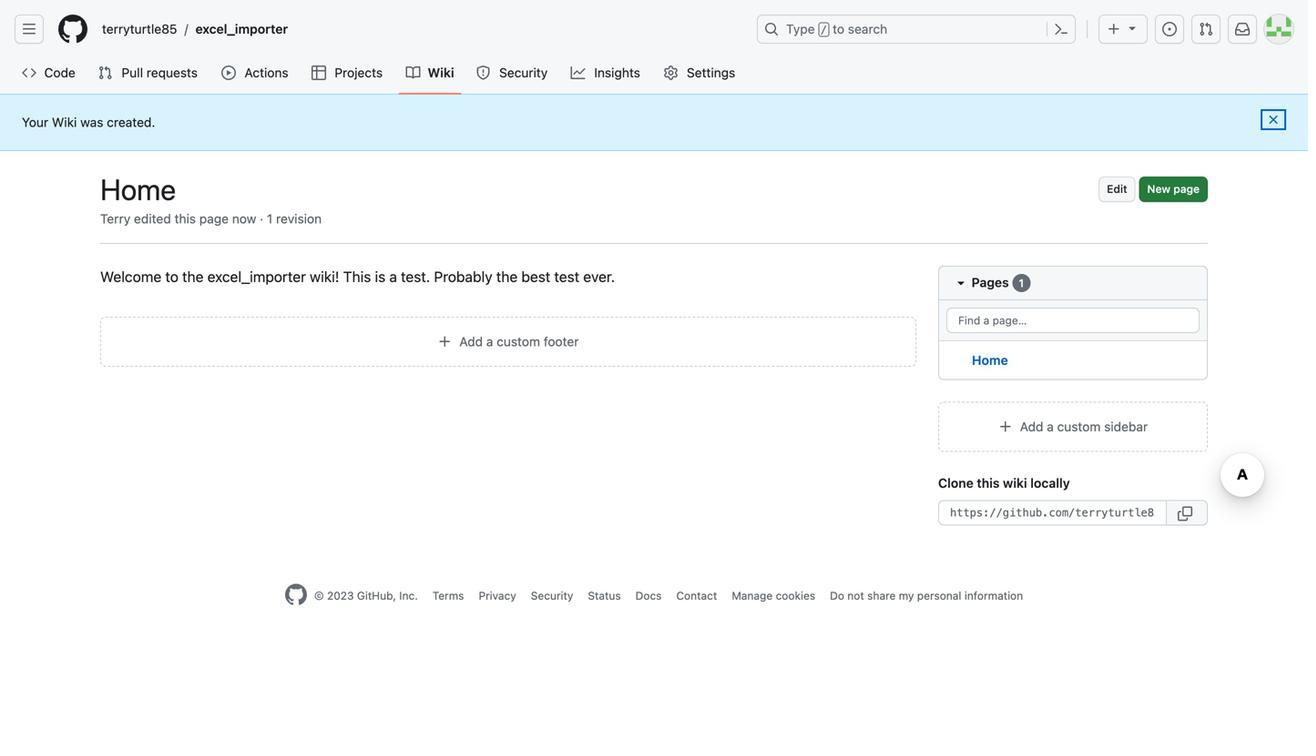 Task type: describe. For each thing, give the bounding box(es) containing it.
graph image
[[571, 66, 586, 80]]

add a custom sidebar link
[[938, 402, 1208, 452]]

/ for type
[[821, 24, 827, 36]]

type
[[786, 21, 815, 36]]

not
[[848, 590, 864, 603]]

requests
[[147, 65, 198, 80]]

insights
[[594, 65, 640, 80]]

Find a page… text field
[[947, 308, 1200, 333]]

status link
[[588, 590, 621, 603]]

1 horizontal spatial homepage image
[[285, 584, 307, 606]]

code image
[[22, 66, 36, 80]]

manage
[[732, 590, 773, 603]]

custom for sidebar
[[1057, 420, 1101, 435]]

0 vertical spatial a
[[389, 268, 397, 286]]

1 revision link
[[267, 211, 322, 226]]

Clone URL for this wiki text field
[[938, 501, 1167, 526]]

plus image for add a custom sidebar
[[998, 420, 1013, 435]]

/ for terryturtle85
[[184, 21, 188, 36]]

1 inside the pages 1
[[1019, 277, 1024, 290]]

wiki inside alert
[[52, 115, 77, 130]]

probably
[[434, 268, 493, 286]]

1 vertical spatial home
[[972, 353, 1008, 368]]

excel_importer link
[[188, 15, 295, 44]]

2023
[[327, 590, 354, 603]]

manage cookies
[[732, 590, 816, 603]]

1 vertical spatial security
[[531, 590, 573, 603]]

0 vertical spatial triangle down image
[[1125, 21, 1140, 35]]

copy to clipboard image
[[1178, 507, 1193, 522]]

your
[[22, 115, 48, 130]]

0 vertical spatial security
[[499, 65, 548, 80]]

docs
[[636, 590, 662, 603]]

your wiki was created.
[[22, 115, 155, 130]]

list containing terryturtle85 / excel_importer
[[95, 15, 746, 44]]

welcome
[[100, 268, 161, 286]]

code
[[44, 65, 75, 80]]

pages
[[972, 275, 1009, 290]]

projects
[[335, 65, 383, 80]]

add a custom footer
[[456, 334, 579, 349]]

your wiki was created. alert
[[22, 113, 1287, 132]]

play image
[[222, 66, 236, 80]]

github,
[[357, 590, 396, 603]]

clone
[[938, 476, 974, 491]]

add for add a custom footer
[[459, 334, 483, 349]]

sidebar
[[1104, 420, 1148, 435]]

edit link
[[1099, 177, 1136, 202]]

© 2023 github, inc.
[[314, 590, 418, 603]]

settings
[[687, 65, 736, 80]]

my
[[899, 590, 914, 603]]

terms link
[[433, 590, 464, 603]]

test.
[[401, 268, 430, 286]]

welcome to the excel_importer wiki! this is a test. probably the best test ever.
[[100, 268, 615, 286]]

git pull request image inside pull requests link
[[98, 66, 112, 80]]

contact link
[[676, 590, 717, 603]]

wiki!
[[310, 268, 339, 286]]

settings link
[[656, 59, 744, 87]]

1 horizontal spatial this
[[977, 476, 1000, 491]]

pull requests link
[[91, 59, 207, 87]]

gear image
[[664, 66, 678, 80]]

wiki link
[[399, 59, 462, 87]]

do
[[830, 590, 845, 603]]

new page link
[[1139, 177, 1208, 202]]

terms
[[433, 590, 464, 603]]

terryturtle85
[[102, 21, 177, 36]]

projects link
[[304, 59, 391, 87]]

·
[[260, 211, 263, 226]]

is
[[375, 268, 386, 286]]



Task type: vqa. For each thing, say whether or not it's contained in the screenshot.
Search For Apps And Actions text field
no



Task type: locate. For each thing, give the bounding box(es) containing it.
triangle down image left pages
[[954, 276, 969, 290]]

home
[[100, 172, 176, 207], [972, 353, 1008, 368]]

security link left 'status' link at left bottom
[[531, 590, 573, 603]]

contact
[[676, 590, 717, 603]]

this left wiki
[[977, 476, 1000, 491]]

now
[[232, 211, 256, 226]]

personal
[[917, 590, 962, 603]]

add up wiki
[[1020, 420, 1044, 435]]

plus image up clone this wiki locally
[[998, 420, 1013, 435]]

page left now on the left of page
[[199, 211, 229, 226]]

privacy
[[479, 590, 516, 603]]

add for add a custom sidebar
[[1020, 420, 1044, 435]]

custom left the sidebar
[[1057, 420, 1101, 435]]

1 vertical spatial wiki
[[52, 115, 77, 130]]

clone this wiki locally
[[938, 476, 1070, 491]]

excel_importer
[[195, 21, 288, 36], [207, 268, 306, 286]]

1 horizontal spatial 1
[[1019, 277, 1024, 290]]

this
[[343, 268, 371, 286]]

wiki right book image
[[428, 65, 454, 80]]

plus image for add a custom footer
[[438, 335, 452, 349]]

0 horizontal spatial to
[[165, 268, 178, 286]]

created.
[[107, 115, 155, 130]]

a for add a custom sidebar
[[1047, 420, 1054, 435]]

1 vertical spatial a
[[486, 334, 493, 349]]

custom
[[497, 334, 540, 349], [1057, 420, 1101, 435]]

1 horizontal spatial the
[[496, 268, 518, 286]]

shield image
[[476, 66, 491, 80]]

0 horizontal spatial plus image
[[438, 335, 452, 349]]

this right edited
[[175, 211, 196, 226]]

1 vertical spatial page
[[199, 211, 229, 226]]

home up edited
[[100, 172, 176, 207]]

/ inside type / to search
[[821, 24, 827, 36]]

1
[[267, 211, 273, 226], [1019, 277, 1024, 290]]

to right welcome on the left top of the page
[[165, 268, 178, 286]]

excel_importer inside terryturtle85 / excel_importer
[[195, 21, 288, 36]]

security
[[499, 65, 548, 80], [531, 590, 573, 603]]

0 vertical spatial to
[[833, 21, 845, 36]]

0 vertical spatial page
[[1174, 183, 1200, 195]]

0 vertical spatial 1
[[267, 211, 273, 226]]

1 vertical spatial triangle down image
[[954, 276, 969, 290]]

1 right ·
[[267, 211, 273, 226]]

0 horizontal spatial page
[[199, 211, 229, 226]]

terry
[[100, 211, 130, 226]]

docs link
[[636, 590, 662, 603]]

book image
[[406, 66, 420, 80]]

ever.
[[583, 268, 615, 286]]

1 horizontal spatial custom
[[1057, 420, 1101, 435]]

1 horizontal spatial a
[[486, 334, 493, 349]]

homepage image left '©' on the bottom left of page
[[285, 584, 307, 606]]

cookies
[[776, 590, 816, 603]]

1 horizontal spatial home
[[972, 353, 1008, 368]]

1 the from the left
[[182, 268, 204, 286]]

add a custom footer link
[[100, 317, 917, 367]]

page inside "link"
[[1174, 183, 1200, 195]]

wiki left was
[[52, 115, 77, 130]]

0 horizontal spatial wiki
[[52, 115, 77, 130]]

information
[[965, 590, 1023, 603]]

0 horizontal spatial 1
[[267, 211, 273, 226]]

2 horizontal spatial plus image
[[1107, 22, 1122, 36]]

status
[[588, 590, 621, 603]]

0 horizontal spatial homepage image
[[58, 15, 87, 44]]

custom for footer
[[497, 334, 540, 349]]

test
[[554, 268, 580, 286]]

1 vertical spatial git pull request image
[[98, 66, 112, 80]]

home down pages
[[972, 353, 1008, 368]]

pull
[[122, 65, 143, 80]]

list
[[95, 15, 746, 44]]

2 horizontal spatial a
[[1047, 420, 1054, 435]]

1 horizontal spatial triangle down image
[[1125, 21, 1140, 35]]

notifications image
[[1235, 22, 1250, 36]]

security right shield icon
[[499, 65, 548, 80]]

page right new
[[1174, 183, 1200, 195]]

plus image right command palette image
[[1107, 22, 1122, 36]]

pull requests
[[122, 65, 198, 80]]

1 horizontal spatial add
[[1020, 420, 1044, 435]]

0 horizontal spatial triangle down image
[[954, 276, 969, 290]]

2 vertical spatial a
[[1047, 420, 1054, 435]]

1 horizontal spatial page
[[1174, 183, 1200, 195]]

1 vertical spatial 1
[[1019, 277, 1024, 290]]

1 vertical spatial excel_importer
[[207, 268, 306, 286]]

homepage image up code on the top
[[58, 15, 87, 44]]

a for add a custom footer
[[486, 334, 493, 349]]

home link
[[972, 349, 1008, 372]]

edited
[[134, 211, 171, 226]]

1 vertical spatial add
[[1020, 420, 1044, 435]]

triangle down image left the issue opened icon
[[1125, 21, 1140, 35]]

add a custom sidebar
[[1017, 420, 1148, 435]]

do not share my personal information
[[830, 590, 1023, 603]]

security left 'status' link at left bottom
[[531, 590, 573, 603]]

plus image
[[1107, 22, 1122, 36], [438, 335, 452, 349], [998, 420, 1013, 435]]

0 vertical spatial excel_importer
[[195, 21, 288, 36]]

1 right pages
[[1019, 277, 1024, 290]]

/
[[184, 21, 188, 36], [821, 24, 827, 36]]

security link left graph image
[[469, 59, 556, 87]]

plus image down probably
[[438, 335, 452, 349]]

/ inside terryturtle85 / excel_importer
[[184, 21, 188, 36]]

add down probably
[[459, 334, 483, 349]]

issue opened image
[[1163, 22, 1177, 36]]

1 horizontal spatial git pull request image
[[1199, 22, 1214, 36]]

to
[[833, 21, 845, 36], [165, 268, 178, 286]]

0 vertical spatial this
[[175, 211, 196, 226]]

excel_importer down ·
[[207, 268, 306, 286]]

a right is
[[389, 268, 397, 286]]

plus image inside add a custom footer link
[[438, 335, 452, 349]]

0 vertical spatial homepage image
[[58, 15, 87, 44]]

1 horizontal spatial wiki
[[428, 65, 454, 80]]

actions
[[245, 65, 289, 80]]

1 horizontal spatial /
[[821, 24, 827, 36]]

code link
[[15, 59, 83, 87]]

security link
[[469, 59, 556, 87], [531, 590, 573, 603]]

terryturtle85 link
[[95, 15, 184, 44]]

edit
[[1107, 183, 1128, 195]]

privacy link
[[479, 590, 516, 603]]

0 vertical spatial home
[[100, 172, 176, 207]]

actions link
[[214, 59, 297, 87]]

0 horizontal spatial the
[[182, 268, 204, 286]]

1 vertical spatial security link
[[531, 590, 573, 603]]

insights link
[[564, 59, 649, 87]]

search
[[848, 21, 888, 36]]

0 vertical spatial security link
[[469, 59, 556, 87]]

1 vertical spatial homepage image
[[285, 584, 307, 606]]

0 horizontal spatial custom
[[497, 334, 540, 349]]

1 vertical spatial plus image
[[438, 335, 452, 349]]

the down terry edited this page now · 1 revision
[[182, 268, 204, 286]]

add
[[459, 334, 483, 349], [1020, 420, 1044, 435]]

triangle down image
[[1125, 21, 1140, 35], [954, 276, 969, 290]]

manage cookies button
[[732, 588, 816, 605]]

0 vertical spatial plus image
[[1107, 22, 1122, 36]]

type / to search
[[786, 21, 888, 36]]

a
[[389, 268, 397, 286], [486, 334, 493, 349], [1047, 420, 1054, 435]]

0 horizontal spatial add
[[459, 334, 483, 349]]

terryturtle85 / excel_importer
[[102, 21, 288, 36]]

locally
[[1031, 476, 1070, 491]]

custom left "footer"
[[497, 334, 540, 349]]

1 vertical spatial this
[[977, 476, 1000, 491]]

this
[[175, 211, 196, 226], [977, 476, 1000, 491]]

1 horizontal spatial to
[[833, 21, 845, 36]]

/ right type at the right of the page
[[821, 24, 827, 36]]

0 vertical spatial git pull request image
[[1199, 22, 1214, 36]]

new page
[[1147, 183, 1200, 195]]

dismiss this message image
[[1266, 113, 1281, 127]]

revision
[[276, 211, 322, 226]]

to left the search
[[833, 21, 845, 36]]

terry edited this page now · 1 revision
[[100, 211, 322, 226]]

do not share my personal information button
[[830, 588, 1023, 605]]

0 vertical spatial add
[[459, 334, 483, 349]]

git pull request image left 'pull'
[[98, 66, 112, 80]]

git pull request image right the issue opened icon
[[1199, 22, 1214, 36]]

a up locally
[[1047, 420, 1054, 435]]

pages 1
[[972, 275, 1024, 290]]

plus image inside "add a custom sidebar" link
[[998, 420, 1013, 435]]

homepage image
[[58, 15, 87, 44], [285, 584, 307, 606]]

git pull request image
[[1199, 22, 1214, 36], [98, 66, 112, 80]]

new
[[1147, 183, 1171, 195]]

wiki
[[1003, 476, 1027, 491]]

1 vertical spatial to
[[165, 268, 178, 286]]

©
[[314, 590, 324, 603]]

was
[[80, 115, 103, 130]]

0 horizontal spatial a
[[389, 268, 397, 286]]

best
[[522, 268, 551, 286]]

the left best
[[496, 268, 518, 286]]

0 horizontal spatial /
[[184, 21, 188, 36]]

inc.
[[399, 590, 418, 603]]

the
[[182, 268, 204, 286], [496, 268, 518, 286]]

0 horizontal spatial git pull request image
[[98, 66, 112, 80]]

0 horizontal spatial this
[[175, 211, 196, 226]]

2 vertical spatial plus image
[[998, 420, 1013, 435]]

table image
[[312, 66, 326, 80]]

0 vertical spatial custom
[[497, 334, 540, 349]]

0 vertical spatial wiki
[[428, 65, 454, 80]]

1 horizontal spatial plus image
[[998, 420, 1013, 435]]

share
[[867, 590, 896, 603]]

/ up requests
[[184, 21, 188, 36]]

a down probably
[[486, 334, 493, 349]]

0 horizontal spatial home
[[100, 172, 176, 207]]

command palette image
[[1054, 22, 1069, 36]]

1 vertical spatial custom
[[1057, 420, 1101, 435]]

footer
[[544, 334, 579, 349]]

2 the from the left
[[496, 268, 518, 286]]

wiki
[[428, 65, 454, 80], [52, 115, 77, 130]]

excel_importer up play icon
[[195, 21, 288, 36]]



